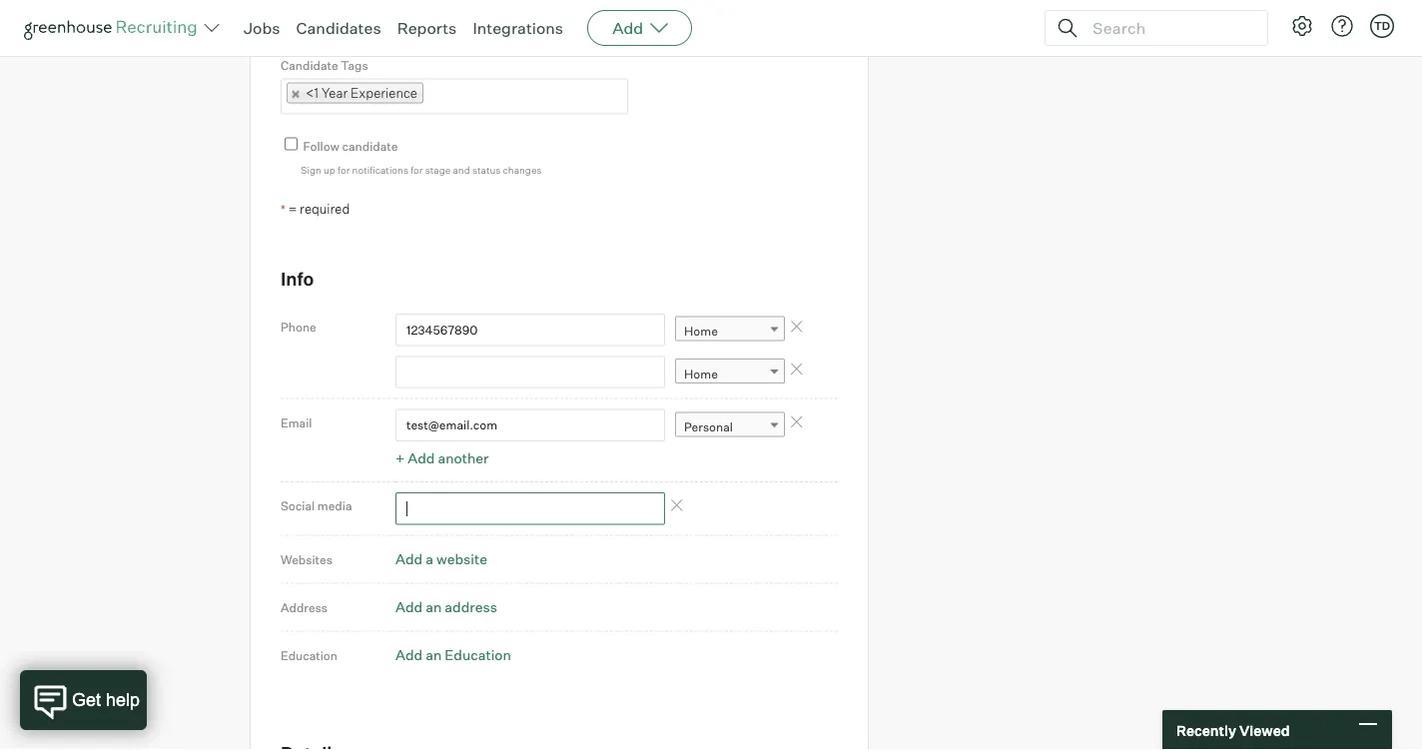 Task type: vqa. For each thing, say whether or not it's contained in the screenshot.
status
yes



Task type: describe. For each thing, give the bounding box(es) containing it.
viewed
[[1240, 722, 1290, 739]]

2 home from the top
[[684, 366, 718, 381]]

required
[[300, 201, 350, 217]]

notifications
[[352, 163, 409, 176]]

=
[[288, 201, 297, 217]]

+
[[396, 449, 405, 467]]

address
[[445, 598, 497, 616]]

social
[[281, 499, 315, 514]]

stage
[[425, 163, 451, 176]]

1 horizontal spatial education
[[445, 646, 511, 664]]

social media
[[281, 499, 352, 514]]

candidate
[[342, 138, 398, 153]]

up
[[324, 163, 336, 176]]

tags
[[341, 58, 368, 73]]

candidate tags
[[281, 58, 368, 73]]

Follow candidate checkbox
[[285, 137, 298, 150]]

+ add another link
[[396, 449, 489, 467]]

an for education
[[426, 646, 442, 664]]

td button
[[1371, 14, 1395, 38]]

follow candidate
[[303, 138, 398, 153]]

td
[[1375, 19, 1391, 32]]

1 for from the left
[[338, 163, 350, 176]]

candidates link
[[296, 18, 381, 38]]

add an education link
[[396, 646, 511, 664]]

another
[[438, 449, 489, 467]]

websites
[[281, 552, 333, 567]]

Search text field
[[1088, 13, 1250, 42]]

add button
[[588, 10, 693, 46]]

2 home link from the top
[[675, 359, 785, 388]]

0 horizontal spatial education
[[281, 648, 338, 663]]

an for address
[[426, 598, 442, 616]]

phone
[[281, 320, 317, 335]]

recently
[[1177, 722, 1237, 739]]

1 home from the top
[[684, 324, 718, 339]]

status
[[472, 163, 501, 176]]

greenhouse recruiting image
[[24, 16, 204, 40]]

jobs
[[244, 18, 280, 38]]



Task type: locate. For each thing, give the bounding box(es) containing it.
email
[[281, 415, 312, 430]]

*
[[281, 202, 286, 217]]

configure image
[[1291, 14, 1315, 38]]

personal link
[[675, 412, 785, 441]]

Notes text field
[[281, 0, 630, 36]]

education
[[445, 646, 511, 664], [281, 648, 338, 663]]

None text field
[[424, 80, 444, 112], [396, 314, 665, 346], [396, 409, 665, 442], [396, 493, 665, 525], [424, 80, 444, 112], [396, 314, 665, 346], [396, 409, 665, 442], [396, 493, 665, 525]]

integrations link
[[473, 18, 564, 38]]

0 horizontal spatial for
[[338, 163, 350, 176]]

2 for from the left
[[411, 163, 423, 176]]

an down "add an address"
[[426, 646, 442, 664]]

add for add an address
[[396, 598, 423, 616]]

0 vertical spatial home
[[684, 324, 718, 339]]

education down address
[[281, 648, 338, 663]]

sign up for notifications for stage and status changes
[[301, 163, 542, 176]]

1 an from the top
[[426, 598, 442, 616]]

+ add another
[[396, 449, 489, 467]]

and
[[453, 163, 470, 176]]

0 vertical spatial home link
[[675, 316, 785, 345]]

2 an from the top
[[426, 646, 442, 664]]

1 vertical spatial home
[[684, 366, 718, 381]]

a
[[426, 550, 434, 568]]

candidate
[[281, 58, 338, 73]]

add inside add 'popup button'
[[613, 18, 644, 38]]

an left the address
[[426, 598, 442, 616]]

year
[[322, 85, 348, 101]]

website
[[437, 550, 487, 568]]

add for add a website
[[396, 550, 423, 568]]

None text field
[[396, 356, 665, 388]]

add for add an education
[[396, 646, 423, 664]]

recently viewed
[[1177, 722, 1290, 739]]

reports
[[397, 18, 457, 38]]

<1
[[306, 85, 319, 101]]

1 home link from the top
[[675, 316, 785, 345]]

add a website link
[[396, 550, 487, 568]]

home
[[684, 324, 718, 339], [684, 366, 718, 381]]

info
[[281, 268, 314, 290]]

add an address
[[396, 598, 497, 616]]

reports link
[[397, 18, 457, 38]]

add an education
[[396, 646, 511, 664]]

education down the address
[[445, 646, 511, 664]]

experience
[[351, 85, 418, 101]]

follow
[[303, 138, 340, 153]]

td button
[[1367, 10, 1399, 42]]

for
[[338, 163, 350, 176], [411, 163, 423, 176]]

integrations
[[473, 18, 564, 38]]

<1 year experience
[[306, 85, 418, 101]]

an
[[426, 598, 442, 616], [426, 646, 442, 664]]

1 vertical spatial an
[[426, 646, 442, 664]]

add for add
[[613, 18, 644, 38]]

* = required
[[281, 201, 350, 217]]

1 horizontal spatial for
[[411, 163, 423, 176]]

candidates
[[296, 18, 381, 38]]

jobs link
[[244, 18, 280, 38]]

address
[[281, 600, 328, 615]]

for right the 'up'
[[338, 163, 350, 176]]

0 vertical spatial an
[[426, 598, 442, 616]]

for left stage
[[411, 163, 423, 176]]

1 vertical spatial home link
[[675, 359, 785, 388]]

sign
[[301, 163, 322, 176]]

add
[[613, 18, 644, 38], [408, 449, 435, 467], [396, 550, 423, 568], [396, 598, 423, 616], [396, 646, 423, 664]]

add an address link
[[396, 598, 497, 616]]

personal
[[684, 420, 733, 435]]

changes
[[503, 163, 542, 176]]

add a website
[[396, 550, 487, 568]]

media
[[318, 499, 352, 514]]

home link
[[675, 316, 785, 345], [675, 359, 785, 388]]



